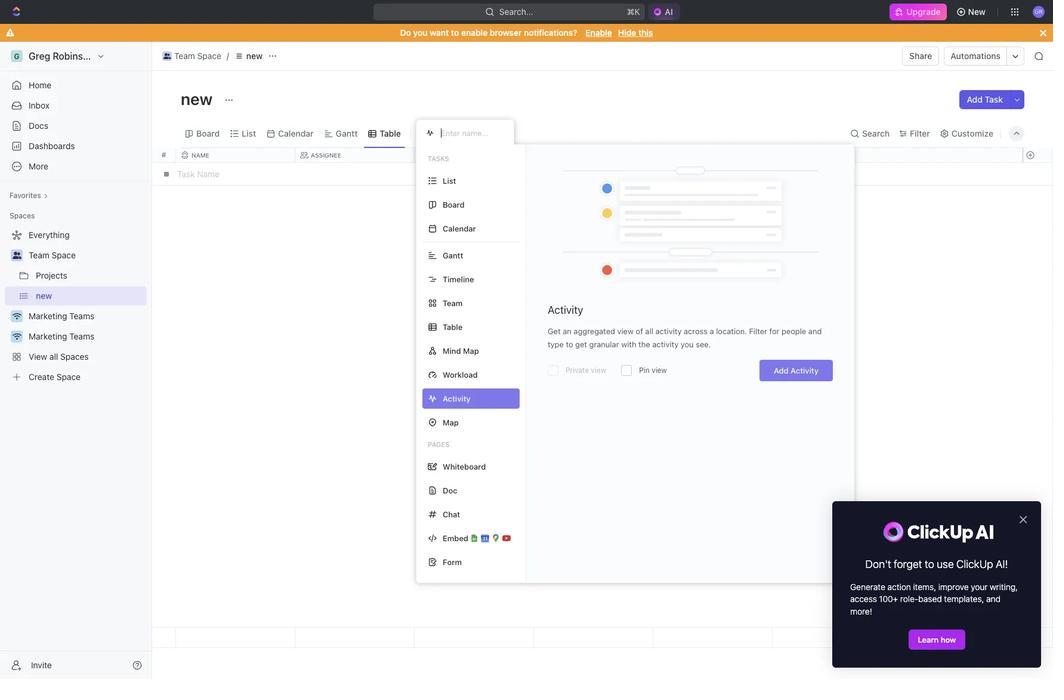 Task type: locate. For each thing, give the bounding box(es) containing it.
2 horizontal spatial view
[[652, 366, 667, 375]]

map right mind
[[463, 346, 479, 355]]

you down the across
[[681, 340, 694, 349]]

0 vertical spatial and
[[809, 326, 822, 336]]

0 horizontal spatial gantt
[[336, 128, 358, 138]]

team space link
[[159, 49, 224, 63], [29, 246, 144, 265]]

⌘k
[[627, 7, 640, 17]]

don't
[[866, 558, 892, 571]]

workload
[[443, 370, 478, 379]]

automations
[[951, 51, 1001, 61]]

table right 'gantt' 'link'
[[380, 128, 401, 138]]

list
[[242, 128, 256, 138], [443, 176, 456, 185]]

1 vertical spatial team space
[[29, 250, 76, 260]]

view right pin at the bottom right
[[652, 366, 667, 375]]

improve
[[939, 582, 969, 592]]

1 horizontal spatial team
[[174, 51, 195, 61]]

1 horizontal spatial list
[[443, 176, 456, 185]]

1 vertical spatial activity
[[791, 366, 819, 375]]

add left task
[[967, 94, 983, 104]]

calendar right list link
[[278, 128, 314, 138]]

0 horizontal spatial team
[[29, 250, 49, 260]]

0 horizontal spatial board
[[196, 128, 220, 138]]

home
[[29, 80, 51, 90]]

to left use
[[925, 558, 934, 571]]

add task button
[[960, 90, 1010, 109]]

1 vertical spatial add
[[774, 366, 789, 375]]

2 vertical spatial to
[[925, 558, 934, 571]]

1 horizontal spatial add
[[967, 94, 983, 104]]

0 horizontal spatial and
[[809, 326, 822, 336]]

0 vertical spatial new
[[246, 51, 263, 61]]

generate action items, improve your writing, access 100+ role-based templates, and more!
[[850, 582, 1020, 616]]

activity up "an" at top right
[[548, 304, 583, 316]]

dashboards
[[29, 141, 75, 151]]

with
[[621, 340, 637, 349]]

0 horizontal spatial map
[[443, 417, 459, 427]]

add for add activity
[[774, 366, 789, 375]]

forget
[[894, 558, 922, 571]]

view
[[617, 326, 634, 336], [591, 366, 606, 375], [652, 366, 667, 375]]

new
[[246, 51, 263, 61], [181, 89, 216, 109]]

1 horizontal spatial new
[[246, 51, 263, 61]]

team
[[174, 51, 195, 61], [29, 250, 49, 260], [443, 298, 463, 308]]

1 horizontal spatial gantt
[[443, 250, 463, 260]]

0 vertical spatial to
[[451, 27, 459, 38]]

activity down people
[[791, 366, 819, 375]]

1 vertical spatial and
[[987, 594, 1001, 604]]

table link
[[377, 125, 401, 142]]

mind map
[[443, 346, 479, 355]]

add for add task
[[967, 94, 983, 104]]

view for private view
[[591, 366, 606, 375]]

team space right user group icon
[[29, 250, 76, 260]]

activity down all
[[652, 340, 679, 349]]

1 horizontal spatial team space link
[[159, 49, 224, 63]]

to right want
[[451, 27, 459, 38]]

1 vertical spatial board
[[443, 200, 465, 209]]

1 horizontal spatial team space
[[174, 51, 221, 61]]

and right people
[[809, 326, 822, 336]]

1 horizontal spatial board
[[443, 200, 465, 209]]

gantt left 'table' link
[[336, 128, 358, 138]]

list down tasks
[[443, 176, 456, 185]]

view up with
[[617, 326, 634, 336]]

action
[[888, 582, 911, 592]]

space right user group icon
[[52, 250, 76, 260]]

team right user group icon
[[29, 250, 49, 260]]

view
[[431, 128, 451, 138]]

activity
[[548, 304, 583, 316], [791, 366, 819, 375]]

1 vertical spatial gantt
[[443, 250, 463, 260]]

table up mind
[[443, 322, 463, 332]]

1 vertical spatial team space link
[[29, 246, 144, 265]]

team space inside the sidebar navigation
[[29, 250, 76, 260]]

whiteboard
[[443, 462, 486, 471]]

map
[[463, 346, 479, 355], [443, 417, 459, 427]]

0 vertical spatial activity
[[548, 304, 583, 316]]

share
[[910, 51, 933, 61]]

team right user group image
[[174, 51, 195, 61]]

add task
[[967, 94, 1003, 104]]

user group image
[[163, 53, 171, 59]]

0 horizontal spatial view
[[591, 366, 606, 375]]

new up 'board' link
[[181, 89, 216, 109]]

add
[[967, 94, 983, 104], [774, 366, 789, 375]]

1 horizontal spatial and
[[987, 594, 1001, 604]]

ai!
[[996, 558, 1008, 571]]

activity right all
[[656, 326, 682, 336]]

view right 'private'
[[591, 366, 606, 375]]

0 horizontal spatial team space link
[[29, 246, 144, 265]]

0 vertical spatial gantt
[[336, 128, 358, 138]]

new inside new link
[[246, 51, 263, 61]]

1 vertical spatial team
[[29, 250, 49, 260]]

1 vertical spatial activity
[[652, 340, 679, 349]]

how
[[941, 635, 956, 645]]

map up pages
[[443, 417, 459, 427]]

form
[[443, 557, 462, 567]]

get
[[575, 340, 587, 349]]

1 vertical spatial space
[[52, 250, 76, 260]]

doc
[[443, 486, 457, 495]]

space left /
[[197, 51, 221, 61]]

to inside get an aggregated view of all activity across a location. filter for people and type to get granular with the activity you see.
[[566, 340, 573, 349]]

0 vertical spatial table
[[380, 128, 401, 138]]

invite
[[31, 660, 52, 670]]

team space left /
[[174, 51, 221, 61]]

0 vertical spatial add
[[967, 94, 983, 104]]

gantt up timeline on the left of the page
[[443, 250, 463, 260]]

calendar
[[278, 128, 314, 138], [443, 224, 476, 233]]

view button
[[416, 125, 455, 142]]

0 horizontal spatial space
[[52, 250, 76, 260]]

see.
[[696, 340, 711, 349]]

2 horizontal spatial to
[[925, 558, 934, 571]]

to left get in the right of the page
[[566, 340, 573, 349]]

0 horizontal spatial calendar
[[278, 128, 314, 138]]

1 horizontal spatial to
[[566, 340, 573, 349]]

2 vertical spatial team
[[443, 298, 463, 308]]

board
[[196, 128, 220, 138], [443, 200, 465, 209]]

team space
[[174, 51, 221, 61], [29, 250, 76, 260]]

task
[[985, 94, 1003, 104]]

0 vertical spatial team space link
[[159, 49, 224, 63]]

0 vertical spatial list
[[242, 128, 256, 138]]

0 vertical spatial team
[[174, 51, 195, 61]]

1 vertical spatial map
[[443, 417, 459, 427]]

and down writing,
[[987, 594, 1001, 604]]

private view
[[566, 366, 606, 375]]

home link
[[5, 76, 147, 95]]

1 horizontal spatial view
[[617, 326, 634, 336]]

filter
[[749, 326, 768, 336]]

calendar up timeline on the left of the page
[[443, 224, 476, 233]]

across
[[684, 326, 708, 336]]

0 horizontal spatial activity
[[548, 304, 583, 316]]

0 horizontal spatial list
[[242, 128, 256, 138]]

more!
[[850, 606, 872, 616]]

1 vertical spatial calendar
[[443, 224, 476, 233]]

1 horizontal spatial activity
[[791, 366, 819, 375]]

2 horizontal spatial team
[[443, 298, 463, 308]]

do
[[400, 27, 411, 38]]

the
[[639, 340, 650, 349]]

view for pin view
[[652, 366, 667, 375]]

0 vertical spatial team space
[[174, 51, 221, 61]]

1 vertical spatial new
[[181, 89, 216, 109]]

to
[[451, 27, 459, 38], [566, 340, 573, 349], [925, 558, 934, 571]]

1 horizontal spatial you
[[681, 340, 694, 349]]

you right "do"
[[413, 27, 428, 38]]

table
[[380, 128, 401, 138], [443, 322, 463, 332]]

you inside get an aggregated view of all activity across a location. filter for people and type to get granular with the activity you see.
[[681, 340, 694, 349]]

0 horizontal spatial add
[[774, 366, 789, 375]]

#
[[162, 150, 166, 159]]

1 horizontal spatial space
[[197, 51, 221, 61]]

clickup
[[957, 558, 994, 571]]

new right /
[[246, 51, 263, 61]]

get an aggregated view of all activity across a location. filter for people and type to get granular with the activity you see.
[[548, 326, 822, 349]]

list right 'board' link
[[242, 128, 256, 138]]

0 vertical spatial you
[[413, 27, 428, 38]]

× dialog
[[833, 501, 1041, 668]]

space
[[197, 51, 221, 61], [52, 250, 76, 260]]

add down for on the top of page
[[774, 366, 789, 375]]

0 horizontal spatial new
[[181, 89, 216, 109]]

activity
[[656, 326, 682, 336], [652, 340, 679, 349]]

row group
[[1023, 628, 1053, 648]]

browser
[[490, 27, 522, 38]]

board left list link
[[196, 128, 220, 138]]

gantt inside 'link'
[[336, 128, 358, 138]]

0 vertical spatial map
[[463, 346, 479, 355]]

items,
[[913, 582, 936, 592]]

1 vertical spatial table
[[443, 322, 463, 332]]

this
[[639, 27, 653, 38]]

upgrade
[[907, 7, 941, 17]]

team down timeline on the left of the page
[[443, 298, 463, 308]]

for
[[770, 326, 780, 336]]

add inside button
[[967, 94, 983, 104]]

1 vertical spatial you
[[681, 340, 694, 349]]

100+
[[879, 594, 898, 604]]

0 horizontal spatial to
[[451, 27, 459, 38]]

0 horizontal spatial team space
[[29, 250, 76, 260]]

1 vertical spatial to
[[566, 340, 573, 349]]

1 vertical spatial list
[[443, 176, 456, 185]]

customize
[[952, 128, 994, 138]]

board down tasks
[[443, 200, 465, 209]]

row
[[176, 148, 773, 163]]

tasks
[[428, 155, 449, 162]]



Task type: describe. For each thing, give the bounding box(es) containing it.
0 vertical spatial calendar
[[278, 128, 314, 138]]

of
[[636, 326, 643, 336]]

gantt link
[[333, 125, 358, 142]]

view button
[[416, 119, 455, 147]]

share button
[[902, 47, 940, 66]]

learn how
[[918, 635, 956, 645]]

search button
[[847, 125, 894, 142]]

view inside get an aggregated view of all activity across a location. filter for people and type to get granular with the activity you see.
[[617, 326, 634, 336]]

0 horizontal spatial table
[[380, 128, 401, 138]]

search
[[862, 128, 890, 138]]

0 horizontal spatial you
[[413, 27, 428, 38]]

your
[[971, 582, 988, 592]]

pin
[[639, 366, 650, 375]]

chat
[[443, 509, 460, 519]]

× button
[[1019, 510, 1028, 527]]

embed
[[443, 533, 469, 543]]

# grid
[[152, 148, 1053, 648]]

generate
[[850, 582, 886, 592]]

want
[[430, 27, 449, 38]]

writing,
[[990, 582, 1018, 592]]

an
[[563, 326, 572, 336]]

and inside generate action items, improve your writing, access 100+ role-based templates, and more!
[[987, 594, 1001, 604]]

hide
[[618, 27, 636, 38]]

spaces
[[10, 211, 35, 220]]

inbox
[[29, 100, 50, 110]]

granular
[[589, 340, 619, 349]]

learn how button
[[909, 630, 966, 650]]

learn
[[918, 635, 939, 645]]

enable
[[461, 27, 488, 38]]

Task Name text field
[[177, 164, 1052, 185]]

team inside the sidebar navigation
[[29, 250, 49, 260]]

space inside the sidebar navigation
[[52, 250, 76, 260]]

access
[[850, 594, 877, 604]]

list link
[[239, 125, 256, 142]]

private
[[566, 366, 589, 375]]

row group inside # 'grid'
[[1023, 628, 1053, 648]]

add activity
[[774, 366, 819, 375]]

role-
[[901, 594, 919, 604]]

1 horizontal spatial map
[[463, 346, 479, 355]]

based
[[919, 594, 942, 604]]

pin view
[[639, 366, 667, 375]]

type
[[548, 340, 564, 349]]

1 horizontal spatial table
[[443, 322, 463, 332]]

new link
[[231, 49, 266, 63]]

new
[[968, 7, 986, 17]]

enable
[[586, 27, 612, 38]]

dashboards link
[[5, 137, 147, 156]]

mind
[[443, 346, 461, 355]]

upgrade link
[[890, 4, 947, 20]]

notifications?
[[524, 27, 577, 38]]

favorites button
[[5, 189, 53, 203]]

timeline
[[443, 274, 474, 284]]

board link
[[194, 125, 220, 142]]

pages
[[428, 440, 450, 448]]

calendar link
[[276, 125, 314, 142]]

get
[[548, 326, 561, 336]]

0 vertical spatial space
[[197, 51, 221, 61]]

to inside × dialog
[[925, 558, 934, 571]]

0 vertical spatial activity
[[656, 326, 682, 336]]

templates,
[[944, 594, 984, 604]]

sidebar navigation
[[0, 42, 152, 679]]

press space to select this row. row
[[176, 628, 773, 648]]

docs
[[29, 121, 48, 131]]

and inside get an aggregated view of all activity across a location. filter for people and type to get granular with the activity you see.
[[809, 326, 822, 336]]

0 vertical spatial board
[[196, 128, 220, 138]]

inbox link
[[5, 96, 147, 115]]

use
[[937, 558, 954, 571]]

people
[[782, 326, 806, 336]]

automations button
[[945, 47, 1007, 65]]

docs link
[[5, 116, 147, 135]]

do you want to enable browser notifications? enable hide this
[[400, 27, 653, 38]]

1 horizontal spatial calendar
[[443, 224, 476, 233]]

Enter name... field
[[440, 128, 504, 138]]

aggregated
[[574, 326, 615, 336]]

customize button
[[936, 125, 997, 142]]

user group image
[[12, 252, 21, 259]]

×
[[1019, 510, 1028, 527]]

favorites
[[10, 191, 41, 200]]

don't forget to use clickup ai!
[[866, 558, 1008, 571]]

/
[[227, 51, 229, 61]]

new button
[[952, 2, 993, 21]]

search...
[[499, 7, 533, 17]]



Task type: vqa. For each thing, say whether or not it's contained in the screenshot.
the topmost business time icon
no



